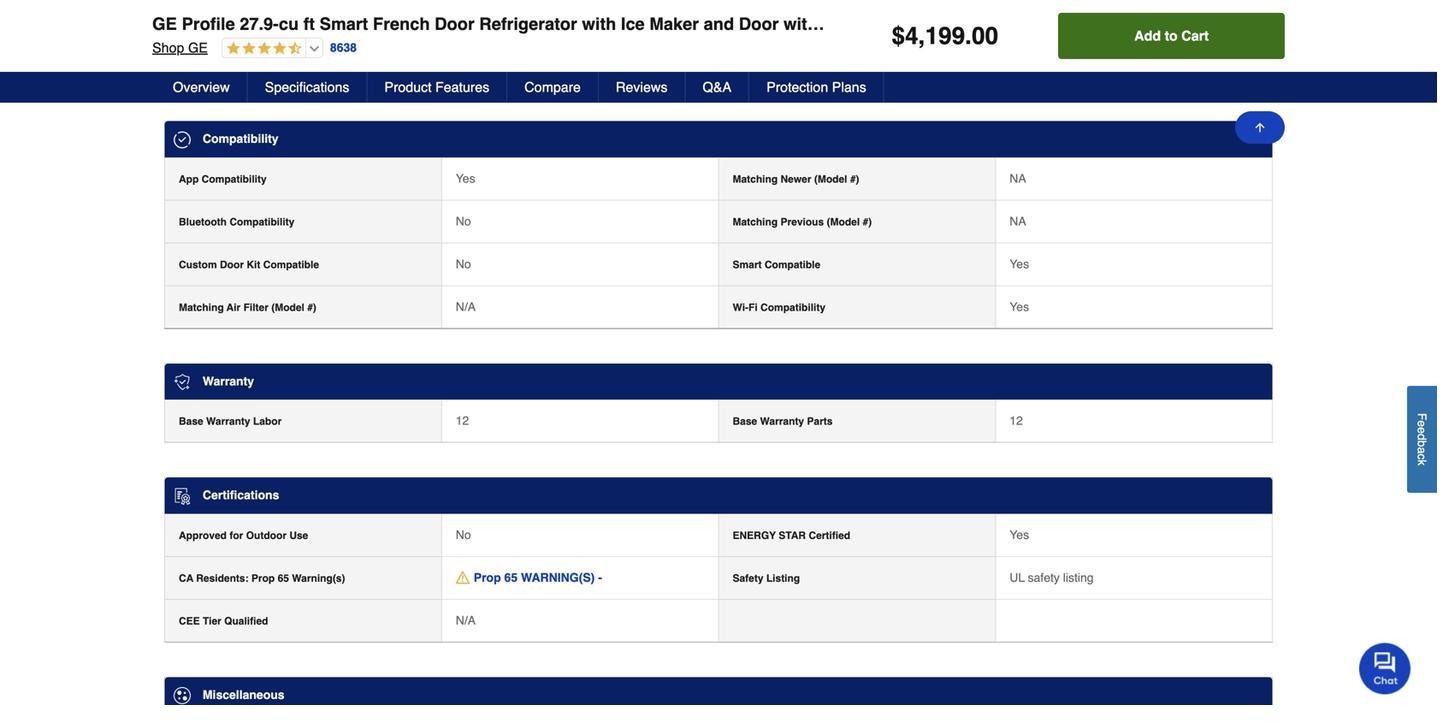 Task type: locate. For each thing, give the bounding box(es) containing it.
matching left previous
[[733, 216, 778, 228]]

warranty left labor at bottom
[[206, 416, 250, 428]]

0 vertical spatial (model
[[814, 173, 848, 185]]

with left 'sonos'
[[767, 16, 787, 28]]

4 no from the top
[[456, 528, 471, 542]]

controlled
[[226, 59, 278, 71]]

door up 2
[[435, 14, 475, 34]]

1 horizontal spatial prop
[[474, 571, 501, 584]]

1 vertical spatial matching
[[733, 216, 778, 228]]

miscellaneous
[[203, 688, 285, 702]]

labor
[[253, 416, 282, 428]]

custom
[[179, 259, 217, 271]]

1 na from the top
[[1010, 171, 1027, 185]]

1 horizontal spatial compatible
[[765, 259, 821, 271]]

0 horizontal spatial 12
[[456, 414, 469, 428]]

4.5 stars image
[[222, 41, 302, 57]]

0 vertical spatial matching
[[733, 173, 778, 185]]

#) right newer
[[850, 173, 860, 185]]

energy
[[1192, 14, 1264, 34], [733, 530, 776, 542]]

1 base from the left
[[179, 416, 203, 428]]

qualified
[[224, 615, 268, 627]]

google
[[809, 59, 844, 71]]

listing
[[767, 572, 800, 584]]

reviews
[[616, 79, 668, 95]]

to
[[1165, 28, 1178, 44]]

1 works from the top
[[733, 16, 764, 28]]

compatibility
[[203, 132, 279, 146], [202, 173, 267, 185], [230, 216, 295, 228], [761, 301, 826, 313]]

na
[[1010, 171, 1027, 185], [1010, 214, 1027, 228]]

$ 4,199 . 00
[[892, 22, 999, 50]]

(model
[[814, 173, 848, 185], [827, 216, 860, 228], [271, 301, 305, 313]]

1 vertical spatial (model
[[827, 216, 860, 228]]

1 vertical spatial na
[[1010, 214, 1027, 228]]

smart
[[320, 14, 368, 34], [733, 259, 762, 271]]

ge
[[152, 14, 177, 34], [188, 40, 208, 56]]

features
[[436, 79, 490, 95]]

0 vertical spatial ge
[[152, 14, 177, 34]]

2 vertical spatial matching
[[179, 301, 224, 313]]

works left 'sonos'
[[733, 16, 764, 28]]

e up "d"
[[1416, 420, 1429, 427]]

#) right filter
[[307, 301, 317, 313]]

listing
[[1063, 571, 1094, 584]]

humidity-controlled crispers
[[179, 59, 322, 71]]

yes for smart compatible
[[1010, 257, 1029, 271]]

0 vertical spatial na
[[1010, 171, 1027, 185]]

smart up fi
[[733, 259, 762, 271]]

works for no
[[733, 16, 764, 28]]

0 horizontal spatial compatible
[[263, 259, 319, 271]]

with left the
[[767, 59, 787, 71]]

compatible down previous
[[765, 259, 821, 271]]

(model right newer
[[814, 173, 848, 185]]

1 vertical spatial works
[[733, 59, 764, 71]]

air
[[227, 301, 241, 313]]

base
[[179, 416, 203, 428], [733, 416, 757, 428]]

yes for energy star certified
[[1010, 528, 1029, 542]]

no for custom door kit compatible
[[456, 257, 471, 271]]

0 horizontal spatial ge
[[152, 14, 177, 34]]

crispers
[[280, 59, 322, 71]]

0 vertical spatial energy
[[1192, 14, 1264, 34]]

tier
[[203, 615, 221, 627]]

0 vertical spatial #)
[[850, 173, 860, 185]]

matching left air
[[179, 301, 224, 313]]

warranty for base warranty parts
[[760, 416, 804, 428]]

refrigerator
[[479, 14, 577, 34]]

0 horizontal spatial star
[[779, 530, 806, 542]]

ge up shop
[[152, 14, 177, 34]]

yes
[[1010, 57, 1029, 71], [456, 171, 475, 185], [1010, 257, 1029, 271], [1010, 300, 1029, 313], [1010, 528, 1029, 542]]

0 vertical spatial star
[[1268, 14, 1314, 34]]

ft
[[304, 14, 315, 34]]

ul safety listing
[[1010, 571, 1094, 584]]

2 no from the top
[[456, 214, 471, 228]]

base warranty parts
[[733, 416, 833, 428]]

energy right to
[[1192, 14, 1264, 34]]

plans
[[832, 79, 867, 95]]

warranty left parts
[[760, 416, 804, 428]]

0 vertical spatial works
[[733, 16, 764, 28]]

ge profile 27.9-cu ft smart french door refrigerator with ice maker and door within door (fingerprint-resistant stainless steel) energy star
[[152, 14, 1314, 34]]

for
[[230, 530, 243, 542]]

required
[[202, 16, 246, 28]]

2 base from the left
[[733, 416, 757, 428]]

safety listing
[[733, 572, 800, 584]]

e
[[1416, 420, 1429, 427], [1416, 427, 1429, 434]]

prop 65 warning(s) -
[[474, 571, 602, 584]]

energy up safety
[[733, 530, 776, 542]]

door left $
[[838, 14, 878, 34]]

1 horizontal spatial base
[[733, 416, 757, 428]]

0 vertical spatial n/a
[[456, 300, 476, 313]]

1 horizontal spatial 65
[[504, 571, 518, 584]]

no
[[456, 15, 471, 28], [456, 214, 471, 228], [456, 257, 471, 271], [456, 528, 471, 542]]

matching for no
[[733, 216, 778, 228]]

na for no
[[1010, 214, 1027, 228]]

wi-
[[733, 301, 749, 313]]

warranty
[[203, 374, 254, 388], [206, 416, 250, 428], [760, 416, 804, 428]]

a
[[1416, 447, 1429, 454]]

(model for no
[[827, 216, 860, 228]]

0 horizontal spatial base
[[179, 416, 203, 428]]

no for hub required
[[456, 15, 471, 28]]

(model right filter
[[271, 301, 305, 313]]

prop right the residents:
[[251, 572, 275, 584]]

wi-fi compatibility
[[733, 301, 826, 313]]

approved
[[179, 530, 227, 542]]

chat invite button image
[[1360, 642, 1412, 694]]

2 na from the top
[[1010, 214, 1027, 228]]

works for 2
[[733, 59, 764, 71]]

1 vertical spatial energy
[[733, 530, 776, 542]]

2 vertical spatial #)
[[307, 301, 317, 313]]

ca
[[179, 572, 193, 584]]

matching left newer
[[733, 173, 778, 185]]

matching air filter (model #)
[[179, 301, 317, 313]]

2 works from the top
[[733, 59, 764, 71]]

#)
[[850, 173, 860, 185], [863, 216, 872, 228], [307, 301, 317, 313]]

steel)
[[1140, 14, 1187, 34]]

0 horizontal spatial 65
[[278, 572, 289, 584]]

0 horizontal spatial smart
[[320, 14, 368, 34]]

n/a for cee tier qualified
[[456, 613, 476, 627]]

d
[[1416, 434, 1429, 440]]

compatible right kit
[[263, 259, 319, 271]]

0 vertical spatial smart
[[320, 14, 368, 34]]

outdoor
[[246, 530, 287, 542]]

3 no from the top
[[456, 257, 471, 271]]

app
[[179, 173, 199, 185]]

star
[[1268, 14, 1314, 34], [779, 530, 806, 542]]

.
[[965, 22, 972, 50]]

base left labor at bottom
[[179, 416, 203, 428]]

compatible
[[263, 259, 319, 271], [765, 259, 821, 271]]

1 no from the top
[[456, 15, 471, 28]]

works
[[733, 16, 764, 28], [733, 59, 764, 71]]

ge up humidity-
[[188, 40, 208, 56]]

compare
[[525, 79, 581, 95]]

1 horizontal spatial energy
[[1192, 14, 1264, 34]]

matching
[[733, 173, 778, 185], [733, 216, 778, 228], [179, 301, 224, 313]]

#) for no
[[863, 216, 872, 228]]

1 vertical spatial n/a
[[456, 613, 476, 627]]

prop65 warning image
[[456, 571, 470, 584]]

works up "q&a" button
[[733, 59, 764, 71]]

ca residents: prop 65 warning(s)
[[179, 572, 345, 584]]

base left parts
[[733, 416, 757, 428]]

safety
[[733, 572, 764, 584]]

smart up the 8638
[[320, 14, 368, 34]]

#) right previous
[[863, 216, 872, 228]]

compatibility up the app compatibility
[[203, 132, 279, 146]]

0 horizontal spatial #)
[[307, 301, 317, 313]]

(model right previous
[[827, 216, 860, 228]]

1 vertical spatial star
[[779, 530, 806, 542]]

1 horizontal spatial smart
[[733, 259, 762, 271]]

app compatibility
[[179, 173, 267, 185]]

2 compatible from the left
[[765, 259, 821, 271]]

(model for yes
[[814, 173, 848, 185]]

prop right prop65 warning icon
[[474, 571, 501, 584]]

1 horizontal spatial 12
[[1010, 414, 1023, 428]]

arrow up image
[[1254, 121, 1267, 134]]

reviews button
[[599, 72, 686, 103]]

yes for wi-fi compatibility
[[1010, 300, 1029, 313]]

certified
[[809, 530, 851, 542]]

2 n/a from the top
[[456, 613, 476, 627]]

1 vertical spatial #)
[[863, 216, 872, 228]]

e up the b
[[1416, 427, 1429, 434]]

2 horizontal spatial #)
[[863, 216, 872, 228]]

1 vertical spatial ge
[[188, 40, 208, 56]]

1 horizontal spatial #)
[[850, 173, 860, 185]]

smart compatible
[[733, 259, 821, 271]]

2 12 from the left
[[1010, 414, 1023, 428]]

1 n/a from the top
[[456, 300, 476, 313]]



Task type: vqa. For each thing, say whether or not it's contained in the screenshot.
top GE
yes



Task type: describe. For each thing, give the bounding box(es) containing it.
compatibility right fi
[[761, 301, 826, 313]]

with for no
[[767, 16, 787, 28]]

matching previous (model #)
[[733, 216, 872, 228]]

overview
[[173, 79, 230, 95]]

filter
[[243, 301, 269, 313]]

4,199
[[905, 22, 965, 50]]

warranty up base warranty labor
[[203, 374, 254, 388]]

1 vertical spatial smart
[[733, 259, 762, 271]]

and
[[704, 14, 734, 34]]

-
[[598, 571, 602, 584]]

add
[[1135, 28, 1161, 44]]

compatibility up kit
[[230, 216, 295, 228]]

c
[[1416, 454, 1429, 460]]

27.9-
[[240, 14, 279, 34]]

n/a for matching air filter (model #)
[[456, 300, 476, 313]]

specifications button
[[248, 72, 367, 103]]

q&a
[[703, 79, 732, 95]]

product features button
[[367, 72, 508, 103]]

0 horizontal spatial prop
[[251, 572, 275, 584]]

base for base warranty labor
[[179, 416, 203, 428]]

sonos
[[790, 16, 822, 28]]

humidity-
[[179, 59, 226, 71]]

with for 2
[[767, 59, 787, 71]]

previous
[[781, 216, 824, 228]]

00
[[972, 22, 999, 50]]

k
[[1416, 460, 1429, 466]]

profile
[[182, 14, 235, 34]]

f e e d b a c k button
[[1408, 386, 1438, 493]]

the
[[790, 59, 806, 71]]

overview button
[[156, 72, 248, 103]]

2 e from the top
[[1416, 427, 1429, 434]]

maker
[[650, 14, 699, 34]]

assistant
[[847, 59, 893, 71]]

ul
[[1010, 571, 1025, 584]]

matching for yes
[[733, 173, 778, 185]]

warning(s)
[[521, 571, 595, 584]]

prop 65 warning(s) - link
[[456, 569, 602, 586]]

protection
[[767, 79, 828, 95]]

hub required
[[179, 16, 246, 28]]

use
[[289, 530, 308, 542]]

custom door kit compatible
[[179, 259, 319, 271]]

residents:
[[196, 572, 249, 584]]

energy star certified
[[733, 530, 851, 542]]

cu
[[279, 14, 299, 34]]

2 vertical spatial (model
[[271, 301, 305, 313]]

door left kit
[[220, 259, 244, 271]]

newer
[[781, 173, 812, 185]]

no for approved for outdoor use
[[456, 528, 471, 542]]

warning(s)
[[292, 572, 345, 584]]

parts
[[807, 416, 833, 428]]

b
[[1416, 440, 1429, 447]]

f
[[1416, 413, 1429, 420]]

q&a button
[[686, 72, 750, 103]]

product
[[385, 79, 432, 95]]

add to cart
[[1135, 28, 1209, 44]]

ice
[[621, 14, 645, 34]]

product features
[[385, 79, 490, 95]]

cee tier qualified
[[179, 615, 268, 627]]

works with the google assistant
[[733, 59, 893, 71]]

cee
[[179, 615, 200, 627]]

matching newer (model #)
[[733, 173, 860, 185]]

protection plans
[[767, 79, 867, 95]]

no for bluetooth compatibility
[[456, 214, 471, 228]]

na for yes
[[1010, 171, 1027, 185]]

bluetooth
[[179, 216, 227, 228]]

door right and
[[739, 14, 779, 34]]

french
[[373, 14, 430, 34]]

specifications
[[265, 79, 349, 95]]

0 horizontal spatial energy
[[733, 530, 776, 542]]

(fingerprint-
[[883, 14, 984, 34]]

1 horizontal spatial ge
[[188, 40, 208, 56]]

certifications
[[203, 488, 279, 502]]

with left ice
[[582, 14, 616, 34]]

works with sonos
[[733, 16, 822, 28]]

8638
[[330, 41, 357, 54]]

base warranty labor
[[179, 416, 282, 428]]

shop ge
[[152, 40, 208, 56]]

1 e from the top
[[1416, 420, 1429, 427]]

kit
[[247, 259, 260, 271]]

compare button
[[508, 72, 599, 103]]

hub
[[179, 16, 199, 28]]

#) for yes
[[850, 173, 860, 185]]

safety
[[1028, 571, 1060, 584]]

base for base warranty parts
[[733, 416, 757, 428]]

warranty for base warranty labor
[[206, 416, 250, 428]]

1 12 from the left
[[456, 414, 469, 428]]

1 compatible from the left
[[263, 259, 319, 271]]

stainless
[[1060, 14, 1136, 34]]

resistant
[[984, 14, 1056, 34]]

yes for works with the google assistant
[[1010, 57, 1029, 71]]

fi
[[749, 301, 758, 313]]

1 horizontal spatial star
[[1268, 14, 1314, 34]]

approved for outdoor use
[[179, 530, 308, 542]]

bluetooth compatibility
[[179, 216, 295, 228]]

compatibility up "bluetooth compatibility"
[[202, 173, 267, 185]]

cart
[[1182, 28, 1209, 44]]

$
[[892, 22, 905, 50]]



